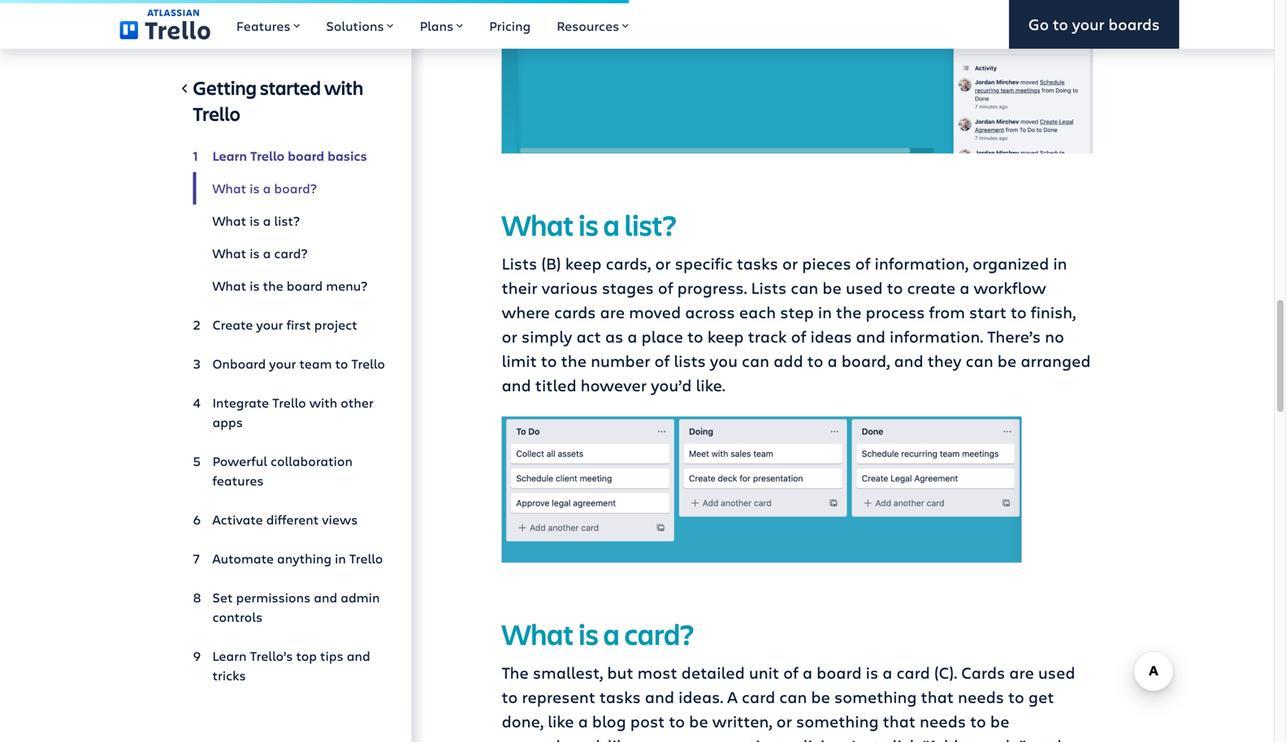 Task type: vqa. For each thing, say whether or not it's contained in the screenshot.
Workspace views
no



Task type: describe. For each thing, give the bounding box(es) containing it.
1 horizontal spatial card
[[897, 662, 931, 684]]

to up card…" at the right of the page
[[971, 711, 987, 733]]

a left blog
[[578, 711, 588, 733]]

to up process
[[887, 277, 903, 299]]

is for what is a card?
[[250, 245, 260, 262]]

what is a board?
[[213, 180, 317, 197]]

titled
[[535, 374, 577, 396]]

getting started with trello link
[[193, 75, 386, 133]]

integrate trello with other apps
[[213, 394, 374, 431]]

various
[[542, 277, 598, 299]]

other
[[341, 394, 374, 412]]

the
[[502, 662, 529, 684]]

be up card…" at the right of the page
[[991, 711, 1010, 733]]

number
[[591, 350, 651, 372]]

of inside what is a card? the smallest, but most detailed unit of a board is a card (c). cards are used to represent tasks and ideas. a card can be something that needs to get done, like a blog post to be written, or something that needs to be remembered, like company vacation policies. just click "add a card…" at
[[784, 662, 799, 684]]

where
[[502, 301, 550, 323]]

track
[[748, 326, 787, 347]]

be down there's
[[998, 350, 1017, 372]]

or up limit
[[502, 326, 518, 347]]

across
[[685, 301, 735, 323]]

create your first project link
[[193, 309, 386, 341]]

a down what is a board? on the left top of the page
[[263, 212, 271, 230]]

a right "add
[[963, 735, 973, 743]]

a up from
[[960, 277, 970, 299]]

atlassian trello image
[[120, 9, 210, 40]]

to down simply
[[541, 350, 557, 372]]

what is a card? the smallest, but most detailed unit of a board is a card (c). cards are used to represent tasks and ideas. a card can be something that needs to get done, like a blog post to be written, or something that needs to be remembered, like company vacation policies. just click "add a card…" at 
[[502, 615, 1077, 743]]

like.
[[696, 374, 726, 396]]

however
[[581, 374, 647, 396]]

moved
[[629, 301, 681, 323]]

plans
[[420, 17, 454, 35]]

written,
[[713, 711, 773, 733]]

cards
[[962, 662, 1006, 684]]

trello inside integrate trello with other apps
[[272, 394, 306, 412]]

collaboration
[[271, 453, 353, 470]]

powerful collaboration features link
[[193, 445, 386, 497]]

pricing
[[489, 17, 531, 35]]

card…"
[[977, 735, 1026, 743]]

information.
[[890, 326, 984, 347]]

getting
[[193, 75, 257, 100]]

your for create your first project
[[256, 316, 283, 334]]

what for what is a list? lists (b) keep cards, or specific tasks or pieces of information, organized in their various stages of progress. lists can be used to create a workflow where cards are moved across each step in the process from start to finish, or simply act as a place to keep track of ideas and information. there's no limit to the number of lists you can add to a board, and they can be arranged and titled however you'd like.
[[502, 206, 574, 244]]

with for started
[[324, 75, 364, 100]]

can down the track
[[742, 350, 770, 372]]

cards,
[[606, 252, 651, 274]]

project
[[314, 316, 357, 334]]

powerful collaboration features
[[213, 453, 353, 490]]

admin
[[341, 589, 380, 607]]

automate
[[213, 550, 274, 568]]

list? for what is a list? lists (b) keep cards, or specific tasks or pieces of information, organized in their various stages of progress. lists can be used to create a workflow where cards are moved across each step in the process from start to finish, or simply act as a place to keep track of ideas and information. there's no limit to the number of lists you can add to a board, and they can be arranged and titled however you'd like.
[[625, 206, 677, 244]]

automate anything in trello link
[[193, 543, 386, 576]]

to inside go to your boards link
[[1053, 13, 1069, 35]]

what for what is a card? the smallest, but most detailed unit of a board is a card (c). cards are used to represent tasks and ideas. a card can be something that needs to get done, like a blog post to be written, or something that needs to be remembered, like company vacation policies. just click "add a card…" at 
[[502, 615, 574, 654]]

with for trello
[[309, 394, 338, 412]]

what is the board menu? link
[[193, 270, 386, 302]]

of right pieces
[[856, 252, 871, 274]]

0 horizontal spatial card
[[742, 686, 776, 708]]

card? for what is a card? the smallest, but most detailed unit of a board is a card (c). cards are used to represent tasks and ideas. a card can be something that needs to get done, like a blog post to be written, or something that needs to be remembered, like company vacation policies. just click "add a card…" at 
[[625, 615, 694, 654]]

create your first project
[[213, 316, 357, 334]]

solutions button
[[313, 0, 407, 49]]

ideas
[[811, 326, 852, 347]]

no
[[1045, 326, 1065, 347]]

what is a card?
[[213, 245, 308, 262]]

0 vertical spatial something
[[835, 686, 917, 708]]

what is a list? lists (b) keep cards, or specific tasks or pieces of information, organized in their various stages of progress. lists can be used to create a workflow where cards are moved across each step in the process from start to finish, or simply act as a place to keep track of ideas and information. there's no limit to the number of lists you can add to a board, and they can be arranged and titled however you'd like.
[[502, 206, 1091, 396]]

boards
[[1109, 13, 1160, 35]]

apps
[[213, 414, 243, 431]]

permissions
[[236, 589, 311, 607]]

0 vertical spatial needs
[[958, 686, 1005, 708]]

post
[[631, 711, 665, 733]]

1 horizontal spatial the
[[561, 350, 587, 372]]

or left pieces
[[783, 252, 798, 274]]

but
[[608, 662, 634, 684]]

trello up admin
[[349, 550, 383, 568]]

used inside what is a card? the smallest, but most detailed unit of a board is a card (c). cards are used to represent tasks and ideas. a card can be something that needs to get done, like a blog post to be written, or something that needs to be remembered, like company vacation policies. just click "add a card…" at
[[1039, 662, 1076, 684]]

their
[[502, 277, 538, 299]]

set permissions and admin controls link
[[193, 582, 386, 634]]

"add
[[923, 735, 959, 743]]

from
[[929, 301, 966, 323]]

specific
[[675, 252, 733, 274]]

onboard your team to trello link
[[193, 348, 386, 380]]

policies.
[[784, 735, 846, 743]]

and up "board,"
[[857, 326, 886, 347]]

to inside onboard your team to trello link
[[335, 355, 348, 373]]

as
[[605, 326, 624, 347]]

to up there's
[[1011, 301, 1027, 323]]

a down ideas
[[828, 350, 838, 372]]

basics
[[328, 147, 367, 165]]

to up company
[[669, 711, 685, 733]]

what is the board menu?
[[213, 277, 368, 295]]

and inside what is a card? the smallest, but most detailed unit of a board is a card (c). cards are used to represent tasks and ideas. a card can be something that needs to get done, like a blog post to be written, or something that needs to be remembered, like company vacation policies. just click "add a card…" at
[[645, 686, 675, 708]]

page progress progress bar
[[0, 0, 643, 3]]

just
[[850, 735, 881, 743]]

what for what is the board menu?
[[213, 277, 246, 295]]

process
[[866, 301, 925, 323]]

a left 'board?'
[[263, 180, 271, 197]]

simply
[[522, 326, 573, 347]]

each
[[740, 301, 776, 323]]

a down 'what is a list?'
[[263, 245, 271, 262]]

controls
[[213, 609, 263, 626]]

2 horizontal spatial the
[[836, 301, 862, 323]]

top
[[296, 648, 317, 665]]

(b)
[[542, 252, 561, 274]]

to left get
[[1009, 686, 1025, 708]]

trello up what is a board? on the left top of the page
[[250, 147, 285, 165]]

learn trello board basics
[[213, 147, 367, 165]]

organized
[[973, 252, 1050, 274]]

1 vertical spatial board
[[287, 277, 323, 295]]

getting started with trello
[[193, 75, 364, 126]]

and left they
[[895, 350, 924, 372]]

a left (c).
[[883, 662, 893, 684]]

create
[[908, 277, 956, 299]]

go to your boards
[[1029, 13, 1160, 35]]

finish,
[[1031, 301, 1077, 323]]

0 horizontal spatial lists
[[502, 252, 537, 274]]

click
[[885, 735, 919, 743]]

board inside what is a card? the smallest, but most detailed unit of a board is a card (c). cards are used to represent tasks and ideas. a card can be something that needs to get done, like a blog post to be written, or something that needs to be remembered, like company vacation policies. just click "add a card…" at
[[817, 662, 862, 684]]

activate different views link
[[193, 504, 386, 536]]

0 vertical spatial that
[[921, 686, 954, 708]]

trello inside getting started with trello
[[193, 101, 240, 126]]

workflow
[[974, 277, 1047, 299]]

be up policies.
[[812, 686, 831, 708]]

at
[[1031, 735, 1047, 743]]

list? for what is a list?
[[274, 212, 300, 230]]



Task type: locate. For each thing, give the bounding box(es) containing it.
and right tips
[[347, 648, 370, 665]]

tasks inside what is a card? the smallest, but most detailed unit of a board is a card (c). cards are used to represent tasks and ideas. a card can be something that needs to get done, like a blog post to be written, or something that needs to be remembered, like company vacation policies. just click "add a card…" at
[[600, 686, 641, 708]]

1 vertical spatial tasks
[[600, 686, 641, 708]]

trello down onboard your team to trello link
[[272, 394, 306, 412]]

1 vertical spatial in
[[818, 301, 832, 323]]

card down "unit"
[[742, 686, 776, 708]]

0 horizontal spatial tasks
[[600, 686, 641, 708]]

to right "add"
[[808, 350, 824, 372]]

step
[[781, 301, 814, 323]]

pricing link
[[476, 0, 544, 49]]

vacation
[[713, 735, 780, 743]]

what for what is a board?
[[213, 180, 246, 197]]

are up as
[[600, 301, 625, 323]]

1 horizontal spatial like
[[608, 735, 634, 743]]

unit
[[749, 662, 780, 684]]

tips
[[320, 648, 344, 665]]

board down the what is a card? link
[[287, 277, 323, 295]]

tasks down "but"
[[600, 686, 641, 708]]

in
[[1054, 252, 1068, 274], [818, 301, 832, 323], [335, 550, 346, 568]]

1 horizontal spatial in
[[818, 301, 832, 323]]

learn up tricks at bottom
[[213, 648, 247, 665]]

what for what is a list?
[[213, 212, 246, 230]]

and left admin
[[314, 589, 338, 607]]

like down blog
[[608, 735, 634, 743]]

what up what is a card?
[[213, 212, 246, 230]]

is for what is a board?
[[250, 180, 260, 197]]

your left first
[[256, 316, 283, 334]]

automate anything in trello
[[213, 550, 383, 568]]

lists
[[502, 252, 537, 274], [752, 277, 787, 299]]

keep
[[566, 252, 602, 274], [708, 326, 744, 347]]

started
[[260, 75, 321, 100]]

what up "(b)"
[[502, 206, 574, 244]]

and inside learn trello's top tips and tricks
[[347, 648, 370, 665]]

2 vertical spatial your
[[269, 355, 296, 373]]

1 vertical spatial learn
[[213, 648, 247, 665]]

or
[[655, 252, 671, 274], [783, 252, 798, 274], [502, 326, 518, 347], [777, 711, 793, 733]]

the up ideas
[[836, 301, 862, 323]]

company
[[638, 735, 709, 743]]

is for what is the board menu?
[[250, 277, 260, 295]]

what inside what is a board? link
[[213, 180, 246, 197]]

0 horizontal spatial card?
[[274, 245, 308, 262]]

views
[[322, 511, 358, 529]]

that up click
[[883, 711, 916, 733]]

keep up various
[[566, 252, 602, 274]]

be down ideas. in the right bottom of the page
[[689, 711, 709, 733]]

trello's
[[250, 648, 293, 665]]

is for what is a list?
[[250, 212, 260, 230]]

with inside getting started with trello
[[324, 75, 364, 100]]

2 learn from the top
[[213, 648, 247, 665]]

1 horizontal spatial card?
[[625, 615, 694, 654]]

0 vertical spatial lists
[[502, 252, 537, 274]]

1 horizontal spatial list?
[[625, 206, 677, 244]]

be down pieces
[[823, 277, 842, 299]]

is for what is a list? lists (b) keep cards, or specific tasks or pieces of information, organized in their various stages of progress. lists can be used to create a workflow where cards are moved across each step in the process from start to finish, or simply act as a place to keep track of ideas and information. there's no limit to the number of lists you can add to a board, and they can be arranged and titled however you'd like.
[[579, 206, 599, 244]]

board?
[[274, 180, 317, 197]]

your
[[1073, 13, 1105, 35], [256, 316, 283, 334], [269, 355, 296, 373]]

what down 'what is a list?'
[[213, 245, 246, 262]]

is up 'what is a list?'
[[250, 180, 260, 197]]

can
[[791, 277, 819, 299], [742, 350, 770, 372], [966, 350, 994, 372], [780, 686, 807, 708]]

get
[[1029, 686, 1055, 708]]

what inside what is the board menu? link
[[213, 277, 246, 295]]

0 vertical spatial tasks
[[737, 252, 779, 274]]

cards
[[554, 301, 596, 323]]

information,
[[875, 252, 969, 274]]

a
[[263, 180, 271, 197], [604, 206, 620, 244], [263, 212, 271, 230], [263, 245, 271, 262], [960, 277, 970, 299], [628, 326, 638, 347], [828, 350, 838, 372], [604, 615, 620, 654], [803, 662, 813, 684], [883, 662, 893, 684], [578, 711, 588, 733], [963, 735, 973, 743]]

onboard
[[213, 355, 266, 373]]

what inside what is a list? link
[[213, 212, 246, 230]]

integrate trello with other apps link
[[193, 387, 386, 439]]

and inside set permissions and admin controls
[[314, 589, 338, 607]]

1 horizontal spatial used
[[1039, 662, 1076, 684]]

a right "unit"
[[803, 662, 813, 684]]

1 vertical spatial that
[[883, 711, 916, 733]]

they
[[928, 350, 962, 372]]

card? inside what is a card? the smallest, but most detailed unit of a board is a card (c). cards are used to represent tasks and ideas. a card can be something that needs to get done, like a blog post to be written, or something that needs to be remembered, like company vacation policies. just click "add a card…" at
[[625, 615, 694, 654]]

activate different views
[[213, 511, 358, 529]]

features
[[236, 17, 291, 35]]

1 vertical spatial with
[[309, 394, 338, 412]]

tasks up each
[[737, 252, 779, 274]]

can inside what is a card? the smallest, but most detailed unit of a board is a card (c). cards are used to represent tasks and ideas. a card can be something that needs to get done, like a blog post to be written, or something that needs to be remembered, like company vacation policies. just click "add a card…" at
[[780, 686, 807, 708]]

that down (c).
[[921, 686, 954, 708]]

card? down what is a list? link
[[274, 245, 308, 262]]

represent
[[522, 686, 596, 708]]

(c).
[[935, 662, 958, 684]]

in right anything
[[335, 550, 346, 568]]

lists up "their"
[[502, 252, 537, 274]]

a view of a trello board image
[[502, 0, 1094, 154]]

to right go
[[1053, 13, 1069, 35]]

onboard your team to trello
[[213, 355, 385, 373]]

what inside what is a list? lists (b) keep cards, or specific tasks or pieces of information, organized in their various stages of progress. lists can be used to create a workflow where cards are moved across each step in the process from start to finish, or simply act as a place to keep track of ideas and information. there's no limit to the number of lists you can add to a board, and they can be arranged and titled however you'd like.
[[502, 206, 574, 244]]

0 vertical spatial used
[[846, 277, 883, 299]]

are up get
[[1010, 662, 1035, 684]]

set
[[213, 589, 233, 607]]

list? inside what is a list? lists (b) keep cards, or specific tasks or pieces of information, organized in their various stages of progress. lists can be used to create a workflow where cards are moved across each step in the process from start to finish, or simply act as a place to keep track of ideas and information. there's no limit to the number of lists you can add to a board, and they can be arranged and titled however you'd like.
[[625, 206, 677, 244]]

your left team at the left of page
[[269, 355, 296, 373]]

list?
[[625, 206, 677, 244], [274, 212, 300, 230]]

is up what is a card?
[[250, 212, 260, 230]]

you'd
[[651, 374, 692, 396]]

create
[[213, 316, 253, 334]]

1 horizontal spatial that
[[921, 686, 954, 708]]

1 vertical spatial are
[[1010, 662, 1035, 684]]

to down the at the bottom
[[502, 686, 518, 708]]

0 horizontal spatial are
[[600, 301, 625, 323]]

0 vertical spatial in
[[1054, 252, 1068, 274]]

board up policies.
[[817, 662, 862, 684]]

1 vertical spatial needs
[[920, 711, 967, 733]]

board up 'board?'
[[288, 147, 324, 165]]

1 vertical spatial keep
[[708, 326, 744, 347]]

card left (c).
[[897, 662, 931, 684]]

list? down what is a board? link
[[274, 212, 300, 230]]

detailed
[[682, 662, 745, 684]]

2 vertical spatial in
[[335, 550, 346, 568]]

0 horizontal spatial keep
[[566, 252, 602, 274]]

keep up you
[[708, 326, 744, 347]]

learn inside learn trello's top tips and tricks
[[213, 648, 247, 665]]

is up various
[[579, 206, 599, 244]]

is up smallest,
[[579, 615, 599, 654]]

what up create
[[213, 277, 246, 295]]

what for what is a card?
[[213, 245, 246, 262]]

of down step
[[791, 326, 807, 347]]

of right "unit"
[[784, 662, 799, 684]]

place
[[642, 326, 684, 347]]

0 horizontal spatial list?
[[274, 212, 300, 230]]

something up policies.
[[797, 711, 879, 733]]

and down limit
[[502, 374, 531, 396]]

1 horizontal spatial lists
[[752, 277, 787, 299]]

2 vertical spatial board
[[817, 662, 862, 684]]

go
[[1029, 13, 1049, 35]]

learn for learn trello board basics
[[213, 147, 247, 165]]

your for onboard your team to trello
[[269, 355, 296, 373]]

0 horizontal spatial the
[[263, 277, 284, 295]]

what inside what is a card? the smallest, but most detailed unit of a board is a card (c). cards are used to represent tasks and ideas. a card can be something that needs to get done, like a blog post to be written, or something that needs to be remembered, like company vacation policies. just click "add a card…" at
[[502, 615, 574, 654]]

0 horizontal spatial that
[[883, 711, 916, 733]]

can right they
[[966, 350, 994, 372]]

card?
[[274, 245, 308, 262], [625, 615, 694, 654]]

learn inside learn trello board basics link
[[213, 147, 247, 165]]

what up the at the bottom
[[502, 615, 574, 654]]

arranged
[[1021, 350, 1091, 372]]

0 horizontal spatial in
[[335, 550, 346, 568]]

your left "boards" at the top right of page
[[1073, 13, 1105, 35]]

tasks inside what is a list? lists (b) keep cards, or specific tasks or pieces of information, organized in their various stages of progress. lists can be used to create a workflow where cards are moved across each step in the process from start to finish, or simply act as a place to keep track of ideas and information. there's no limit to the number of lists you can add to a board, and they can be arranged and titled however you'd like.
[[737, 252, 779, 274]]

is inside what is a list? lists (b) keep cards, or specific tasks or pieces of information, organized in their various stages of progress. lists can be used to create a workflow where cards are moved across each step in the process from start to finish, or simply act as a place to keep track of ideas and information. there's no limit to the number of lists you can add to a board, and they can be arranged and titled however you'd like.
[[579, 206, 599, 244]]

0 vertical spatial learn
[[213, 147, 247, 165]]

1 vertical spatial card?
[[625, 615, 694, 654]]

can up policies.
[[780, 686, 807, 708]]

different
[[266, 511, 319, 529]]

0 vertical spatial your
[[1073, 13, 1105, 35]]

card? up most
[[625, 615, 694, 654]]

with inside integrate trello with other apps
[[309, 394, 338, 412]]

learn for learn trello's top tips and tricks
[[213, 648, 247, 665]]

0 vertical spatial like
[[548, 711, 574, 733]]

0 vertical spatial card?
[[274, 245, 308, 262]]

the down what is a card?
[[263, 277, 284, 295]]

2 horizontal spatial in
[[1054, 252, 1068, 274]]

trello down getting on the top left of the page
[[193, 101, 240, 126]]

or inside what is a card? the smallest, but most detailed unit of a board is a card (c). cards are used to represent tasks and ideas. a card can be something that needs to get done, like a blog post to be written, or something that needs to be remembered, like company vacation policies. just click "add a card…" at
[[777, 711, 793, 733]]

0 vertical spatial board
[[288, 147, 324, 165]]

of down place
[[655, 350, 670, 372]]

1 horizontal spatial are
[[1010, 662, 1035, 684]]

go to your boards link
[[1009, 0, 1180, 49]]

a view of a list on a trello board image
[[502, 417, 1022, 563]]

learn trello's top tips and tricks
[[213, 648, 370, 685]]

1 learn from the top
[[213, 147, 247, 165]]

1 vertical spatial card
[[742, 686, 776, 708]]

lists up each
[[752, 277, 787, 299]]

2 vertical spatial the
[[561, 350, 587, 372]]

1 vertical spatial your
[[256, 316, 283, 334]]

a up "but"
[[604, 615, 620, 654]]

and down most
[[645, 686, 675, 708]]

with left the other
[[309, 394, 338, 412]]

progress.
[[678, 277, 747, 299]]

is for what is a card? the smallest, but most detailed unit of a board is a card (c). cards are used to represent tasks and ideas. a card can be something that needs to get done, like a blog post to be written, or something that needs to be remembered, like company vacation policies. just click "add a card…" at 
[[579, 615, 599, 654]]

or up policies.
[[777, 711, 793, 733]]

used up get
[[1039, 662, 1076, 684]]

ideas.
[[679, 686, 724, 708]]

a up the cards,
[[604, 206, 620, 244]]

solutions
[[326, 17, 384, 35]]

0 horizontal spatial used
[[846, 277, 883, 299]]

start
[[970, 301, 1007, 323]]

there's
[[988, 326, 1041, 347]]

is down 'what is a list?'
[[250, 245, 260, 262]]

1 vertical spatial like
[[608, 735, 634, 743]]

be
[[823, 277, 842, 299], [998, 350, 1017, 372], [812, 686, 831, 708], [689, 711, 709, 733], [991, 711, 1010, 733]]

that
[[921, 686, 954, 708], [883, 711, 916, 733]]

are
[[600, 301, 625, 323], [1010, 662, 1035, 684]]

resources
[[557, 17, 620, 35]]

0 vertical spatial are
[[600, 301, 625, 323]]

1 horizontal spatial tasks
[[737, 252, 779, 274]]

limit
[[502, 350, 537, 372]]

0 vertical spatial card
[[897, 662, 931, 684]]

you
[[710, 350, 738, 372]]

1 vertical spatial something
[[797, 711, 879, 733]]

to up lists
[[688, 326, 704, 347]]

used up process
[[846, 277, 883, 299]]

tasks
[[737, 252, 779, 274], [600, 686, 641, 708]]

are inside what is a card? the smallest, but most detailed unit of a board is a card (c). cards are used to represent tasks and ideas. a card can be something that needs to get done, like a blog post to be written, or something that needs to be remembered, like company vacation policies. just click "add a card…" at
[[1010, 662, 1035, 684]]

list? up the cards,
[[625, 206, 677, 244]]

0 horizontal spatial like
[[548, 711, 574, 733]]

lists
[[674, 350, 706, 372]]

or right the cards,
[[655, 252, 671, 274]]

in up ideas
[[818, 301, 832, 323]]

is down what is a card?
[[250, 277, 260, 295]]

1 vertical spatial used
[[1039, 662, 1076, 684]]

a
[[728, 686, 738, 708]]

something up just
[[835, 686, 917, 708]]

like up remembered,
[[548, 711, 574, 733]]

1 vertical spatial the
[[836, 301, 862, 323]]

the down "act"
[[561, 350, 587, 372]]

learn trello board basics link
[[193, 140, 386, 172]]

can up step
[[791, 277, 819, 299]]

of up moved at the top
[[658, 277, 674, 299]]

team
[[300, 355, 332, 373]]

powerful
[[213, 453, 267, 470]]

1 horizontal spatial keep
[[708, 326, 744, 347]]

anything
[[277, 550, 332, 568]]

most
[[638, 662, 678, 684]]

1 vertical spatial lists
[[752, 277, 787, 299]]

learn up what is a board? on the left top of the page
[[213, 147, 247, 165]]

0 vertical spatial with
[[324, 75, 364, 100]]

done,
[[502, 711, 544, 733]]

remembered,
[[502, 735, 604, 743]]

learn trello's top tips and tricks link
[[193, 641, 386, 693]]

0 vertical spatial the
[[263, 277, 284, 295]]

used inside what is a list? lists (b) keep cards, or specific tasks or pieces of information, organized in their various stages of progress. lists can be used to create a workflow where cards are moved across each step in the process from start to finish, or simply act as a place to keep track of ideas and information. there's no limit to the number of lists you can add to a board, and they can be arranged and titled however you'd like.
[[846, 277, 883, 299]]

what up 'what is a list?'
[[213, 180, 246, 197]]

are inside what is a list? lists (b) keep cards, or specific tasks or pieces of information, organized in their various stages of progress. lists can be used to create a workflow where cards are moved across each step in the process from start to finish, or simply act as a place to keep track of ideas and information. there's no limit to the number of lists you can add to a board, and they can be arranged and titled however you'd like.
[[600, 301, 625, 323]]

0 vertical spatial keep
[[566, 252, 602, 274]]

needs up "add
[[920, 711, 967, 733]]

tricks
[[213, 667, 246, 685]]

in up finish,
[[1054, 252, 1068, 274]]

act
[[577, 326, 601, 347]]

resources button
[[544, 0, 642, 49]]

activate
[[213, 511, 263, 529]]

a right as
[[628, 326, 638, 347]]

card
[[897, 662, 931, 684], [742, 686, 776, 708]]

board,
[[842, 350, 890, 372]]

pieces
[[802, 252, 852, 274]]

card? for what is a card?
[[274, 245, 308, 262]]

is up just
[[866, 662, 879, 684]]

trello up the other
[[352, 355, 385, 373]]



